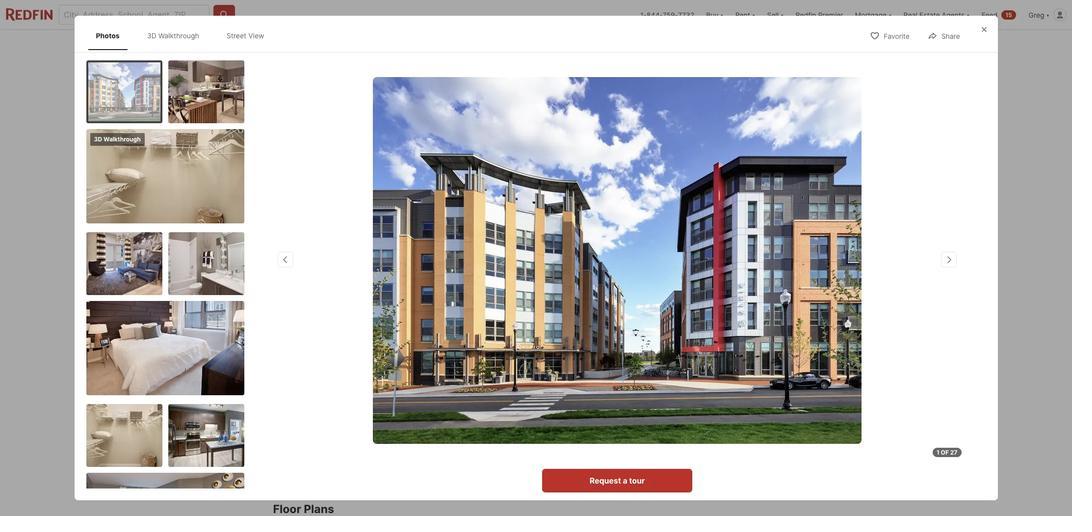 Task type: vqa. For each thing, say whether or not it's contained in the screenshot.
third /100 from the right
no



Task type: locate. For each thing, give the bounding box(es) containing it.
share
[[942, 32, 961, 40]]

0 horizontal spatial street
[[227, 31, 247, 40]]

, left va
[[459, 328, 461, 337]]

0 vertical spatial 1-
[[641, 11, 647, 19]]

walkthrough inside tab
[[158, 31, 199, 40]]

2
[[379, 347, 387, 360], [421, 347, 428, 360]]

1 vertical spatial request a tour
[[590, 476, 645, 486]]

1- left the '759-'
[[641, 11, 647, 19]]

2 horizontal spatial a
[[729, 389, 733, 399]]

send a message
[[692, 420, 754, 430]]

0 vertical spatial street view
[[227, 31, 264, 40]]

request inside dialog
[[590, 476, 621, 486]]

va
[[463, 328, 473, 337]]

street view button
[[369, 285, 438, 305]]

* apply by 11/7 for $500 off!  * terms and conditions apply.
[[297, 431, 514, 441]]

street view inside tab
[[227, 31, 264, 40]]

0 horizontal spatial tour
[[629, 476, 645, 486]]

0 vertical spatial 3d walkthrough
[[147, 31, 199, 40]]

a inside dialog
[[623, 476, 628, 486]]

1 horizontal spatial view
[[413, 291, 430, 299]]

w/d in unit
[[350, 393, 382, 401]]

1 , from the left
[[416, 328, 418, 337]]

1 horizontal spatial *
[[403, 431, 407, 441]]

0 vertical spatial 3d
[[147, 31, 157, 40]]

redfin
[[796, 11, 817, 19]]

2 for 1-
[[421, 347, 428, 360]]

view inside street view tab
[[249, 31, 264, 40]]

2 up beds
[[379, 347, 387, 360]]

street down "submit search" image
[[227, 31, 247, 40]]

1 vertical spatial 1-
[[410, 347, 421, 360]]

feed
[[982, 11, 998, 19]]

w/d
[[350, 393, 362, 401]]

send
[[692, 420, 712, 430]]

street view up ave
[[391, 291, 430, 299]]

ave
[[402, 328, 416, 337]]

street view inside button
[[391, 291, 430, 299]]

1 horizontal spatial walkthrough
[[158, 31, 199, 40]]

1 horizontal spatial 3d walkthrough
[[147, 31, 199, 40]]

1 vertical spatial request
[[590, 476, 621, 486]]

photos
[[760, 291, 783, 299]]

1 tab from the left
[[273, 32, 338, 55]]

request for request a tour button to the bottom
[[590, 476, 621, 486]]

view inside street view button
[[413, 291, 430, 299]]

0 vertical spatial walkthrough
[[158, 31, 199, 40]]

walkthrough
[[158, 31, 199, 40], [104, 135, 141, 143]]

0 vertical spatial tour
[[735, 389, 751, 399]]

1 horizontal spatial 3d
[[147, 31, 157, 40]]

0 vertical spatial request
[[696, 389, 727, 399]]

alexandria
[[420, 328, 459, 337]]

1 vertical spatial 3d
[[94, 135, 102, 143]]

apply
[[303, 431, 324, 441]]

0 horizontal spatial ,
[[416, 328, 418, 337]]

image image
[[273, 57, 642, 313], [646, 57, 800, 183], [168, 60, 244, 123], [88, 62, 160, 121], [86, 129, 244, 223], [646, 187, 800, 313], [86, 232, 162, 295], [168, 232, 244, 295], [86, 301, 244, 395], [86, 404, 162, 467], [168, 404, 244, 467]]

0 horizontal spatial view
[[249, 31, 264, 40]]

0 horizontal spatial 2
[[379, 347, 387, 360]]

street view tab
[[219, 24, 272, 48]]

tour for request a tour button to the bottom
[[629, 476, 645, 486]]

street
[[227, 31, 247, 40], [391, 291, 412, 299]]

1 vertical spatial street
[[391, 291, 412, 299]]

27
[[951, 449, 958, 456]]

, left "alexandria"
[[416, 328, 418, 337]]

1- inside '1-2 baths'
[[410, 347, 421, 360]]

street view down "submit search" image
[[227, 31, 264, 40]]

0 horizontal spatial *
[[297, 431, 301, 441]]

1 horizontal spatial request a tour
[[696, 389, 751, 399]]

1 vertical spatial tour
[[629, 476, 645, 486]]

759-
[[663, 11, 679, 19]]

1 horizontal spatial street
[[391, 291, 412, 299]]

a for request a tour button to the bottom
[[623, 476, 628, 486]]

1 horizontal spatial 2
[[421, 347, 428, 360]]

street view
[[227, 31, 264, 40], [391, 291, 430, 299]]

redfin premier
[[796, 11, 844, 19]]

3d walkthrough tab
[[139, 24, 207, 48]]

1-
[[641, 11, 647, 19], [410, 347, 421, 360]]

1 of 27
[[937, 449, 958, 456]]

view
[[249, 31, 264, 40], [413, 291, 430, 299]]

for
[[354, 431, 365, 441]]

photos
[[96, 31, 120, 40]]

2 inside 0-2 beds
[[379, 347, 387, 360]]

0 vertical spatial request a tour
[[696, 389, 751, 399]]

contact
[[658, 342, 699, 354]]

0 horizontal spatial 1-
[[410, 347, 421, 360]]

1 horizontal spatial request
[[696, 389, 727, 399]]

request a tour
[[696, 389, 751, 399], [590, 476, 645, 486]]

tour for request a tour button to the top
[[735, 389, 751, 399]]

1 horizontal spatial tour
[[735, 389, 751, 399]]

a
[[729, 389, 733, 399], [714, 420, 718, 430], [623, 476, 628, 486]]

message
[[720, 420, 754, 430]]

request a tour for request a tour button to the bottom
[[590, 476, 645, 486]]

1- up baths
[[410, 347, 421, 360]]

0-2 beds
[[367, 347, 387, 371]]

2 vertical spatial a
[[623, 476, 628, 486]]

send a message button
[[658, 413, 788, 437]]

0 horizontal spatial request a tour
[[590, 476, 645, 486]]

terms
[[410, 431, 432, 441]]

5 tab from the left
[[486, 32, 540, 55]]

22305
[[476, 328, 500, 337]]

1 vertical spatial a
[[714, 420, 718, 430]]

3d walkthrough
[[147, 31, 199, 40], [94, 135, 141, 143]]

tab
[[273, 32, 338, 55], [338, 32, 392, 55], [392, 32, 449, 55], [449, 32, 486, 55], [486, 32, 540, 55], [540, 32, 587, 55]]

1 horizontal spatial ,
[[459, 328, 461, 337]]

photos tab
[[88, 24, 128, 48]]

tour inside the request a tour dialog
[[629, 476, 645, 486]]

tab list
[[86, 22, 282, 50], [273, 30, 595, 55]]

tour
[[735, 389, 751, 399], [629, 476, 645, 486]]

11/7
[[338, 431, 352, 441]]

0 vertical spatial street
[[227, 31, 247, 40]]

2 up baths
[[421, 347, 428, 360]]

3d walkthrough inside tab
[[147, 31, 199, 40]]

2 2 from the left
[[421, 347, 428, 360]]

street up ave
[[391, 291, 412, 299]]

1 vertical spatial street view
[[391, 291, 430, 299]]

tab list inside the request a tour dialog
[[86, 22, 282, 50]]

0 vertical spatial view
[[249, 31, 264, 40]]

off!
[[389, 431, 401, 441]]

0 horizontal spatial walkthrough
[[104, 135, 141, 143]]

0 horizontal spatial a
[[623, 476, 628, 486]]

0 horizontal spatial 3d walkthrough
[[94, 135, 141, 143]]

conditions
[[451, 431, 489, 441]]

0 horizontal spatial request
[[590, 476, 621, 486]]

1 vertical spatial view
[[413, 291, 430, 299]]

2 inside '1-2 baths'
[[421, 347, 428, 360]]

request a tour dialog
[[74, 16, 999, 516]]

request a tour inside the request a tour dialog
[[590, 476, 645, 486]]

1 horizontal spatial a
[[714, 420, 718, 430]]

1 * from the left
[[297, 431, 301, 441]]

1 horizontal spatial 1-
[[641, 11, 647, 19]]

1 vertical spatial request a tour button
[[542, 469, 693, 493]]

* right off!
[[403, 431, 407, 441]]

540-
[[455, 347, 483, 360]]

*
[[297, 431, 301, 441], [403, 431, 407, 441]]

731 seaton ave image
[[373, 77, 862, 444]]

request
[[696, 389, 727, 399], [590, 476, 621, 486]]

City, Address, School, Agent, ZIP search field
[[58, 5, 210, 25]]

0 vertical spatial a
[[729, 389, 733, 399]]

street inside tab
[[227, 31, 247, 40]]

and
[[435, 431, 449, 441]]

0 horizontal spatial street view
[[227, 31, 264, 40]]

tab list containing photos
[[86, 22, 282, 50]]

,
[[416, 328, 418, 337], [459, 328, 461, 337]]

1 2 from the left
[[379, 347, 387, 360]]

3d
[[147, 31, 157, 40], [94, 135, 102, 143]]

request a tour button
[[658, 382, 788, 406], [542, 469, 693, 493]]

favorite button
[[862, 26, 919, 46]]

1 horizontal spatial street view
[[391, 291, 430, 299]]

* left the apply
[[297, 431, 301, 441]]

0 vertical spatial request a tour button
[[658, 382, 788, 406]]

731
[[359, 328, 372, 337]]



Task type: describe. For each thing, give the bounding box(es) containing it.
sq
[[455, 362, 465, 371]]

yard
[[658, 357, 680, 369]]

7732
[[679, 11, 695, 19]]

26 photos
[[750, 291, 783, 299]]

1- for 844-
[[641, 11, 647, 19]]

540-1,255 sq ft
[[455, 347, 513, 371]]

26
[[750, 291, 759, 299]]

6 tab from the left
[[540, 32, 587, 55]]

apply.
[[492, 431, 514, 441]]

2 , from the left
[[459, 328, 461, 337]]

1
[[937, 449, 940, 456]]

request a tour for request a tour button to the top
[[696, 389, 751, 399]]

beds
[[367, 362, 385, 371]]

favorite
[[884, 32, 910, 40]]

patio/balcony
[[396, 393, 434, 401]]

more
[[504, 393, 518, 401]]

a for request a tour button to the top
[[729, 389, 733, 399]]

submit search image
[[220, 10, 229, 20]]

1-844-759-7732 link
[[641, 11, 695, 19]]

0-
[[367, 347, 379, 360]]

avalon potomac yard
[[658, 342, 777, 369]]

2 tab from the left
[[338, 32, 392, 55]]

by
[[326, 431, 335, 441]]

844-
[[647, 11, 663, 19]]

0 horizontal spatial 3d
[[94, 135, 102, 143]]

map entry image
[[581, 325, 630, 374]]

1 vertical spatial 3d walkthrough
[[94, 135, 141, 143]]

avalon
[[699, 342, 732, 354]]

premier
[[819, 11, 844, 19]]

3 tab from the left
[[392, 32, 449, 55]]

1-2 baths
[[410, 347, 431, 371]]

request for request a tour button to the top
[[696, 389, 727, 399]]

1-844-759-7732
[[641, 11, 695, 19]]

1,255
[[483, 347, 513, 360]]

unit
[[370, 393, 382, 401]]

a for send a message button at the right of page
[[714, 420, 718, 430]]

ft
[[467, 362, 474, 371]]

4 tab from the left
[[449, 32, 486, 55]]

in
[[364, 393, 369, 401]]

share button
[[920, 26, 969, 46]]

of
[[942, 449, 950, 456]]

$500
[[367, 431, 387, 441]]

redfin premier button
[[790, 0, 850, 29]]

swimming
[[448, 393, 476, 401]]

26 photos button
[[728, 285, 792, 305]]

1 vertical spatial walkthrough
[[104, 135, 141, 143]]

pool
[[478, 393, 490, 401]]

15
[[1006, 11, 1013, 18]]

swimming pool
[[448, 393, 490, 401]]

baths
[[410, 362, 431, 371]]

1- for 2
[[410, 347, 421, 360]]

2 for 0-
[[379, 347, 387, 360]]

street inside button
[[391, 291, 412, 299]]

731 seaton ave , alexandria , va 22305
[[359, 328, 500, 337]]

2 * from the left
[[403, 431, 407, 441]]

potomac
[[734, 342, 777, 354]]

seaton
[[374, 328, 400, 337]]

3d inside tab
[[147, 31, 157, 40]]



